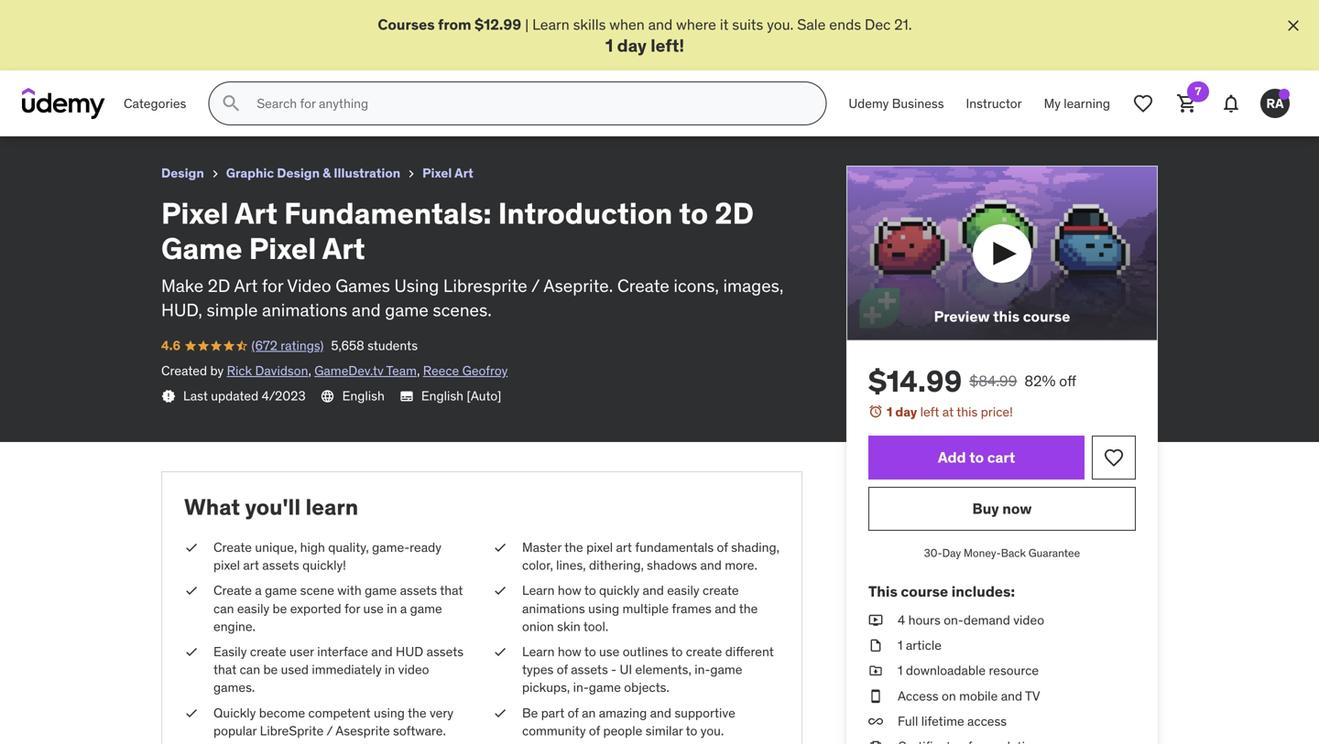 Task type: locate. For each thing, give the bounding box(es) containing it.
2d for pixel art fundamentals: introduction to 2d game pixel art
[[291, 8, 311, 27]]

0 horizontal spatial use
[[363, 601, 384, 617]]

0 horizontal spatial design
[[161, 165, 204, 182]]

outlines
[[623, 644, 668, 660]]

day
[[942, 546, 961, 561]]

1 left article
[[898, 638, 903, 654]]

for down with
[[344, 601, 360, 617]]

assets left the -
[[571, 662, 608, 678]]

pixel up dithering,
[[586, 540, 613, 556]]

and inside 'courses from $12.99 | learn skills when and where it suits you. sale ends dec 21. 1 day left!'
[[648, 15, 673, 34]]

0 vertical spatial animations
[[262, 299, 347, 321]]

pixel down the what
[[213, 558, 240, 574]]

0 vertical spatial pixel
[[586, 540, 613, 556]]

create left unique,
[[213, 540, 252, 556]]

0 vertical spatial use
[[363, 601, 384, 617]]

1 horizontal spatial ,
[[417, 363, 420, 379]]

that down easily
[[213, 662, 237, 678]]

1 design from the left
[[161, 165, 204, 182]]

1 vertical spatial create
[[213, 540, 252, 556]]

video down hud
[[398, 662, 429, 678]]

0 vertical spatial day
[[617, 34, 647, 56]]

make
[[161, 275, 204, 297]]

hours
[[908, 612, 941, 629]]

art down unique,
[[243, 558, 259, 574]]

0 horizontal spatial this
[[957, 404, 978, 420]]

create inside the create a game scene with game assets that can easily be exported for use in a game engine.
[[213, 583, 252, 599]]

learn
[[532, 15, 570, 34], [522, 583, 555, 599], [522, 644, 555, 660]]

how inside learn how to quickly and easily create animations using multiple frames and the onion skin tool.
[[558, 583, 582, 599]]

tool.
[[583, 619, 608, 635]]

using up the "tool."
[[588, 601, 619, 617]]

easily up frames
[[667, 583, 699, 599]]

using up asesprite at the bottom left of page
[[374, 705, 405, 722]]

pixel art fundamentals: introduction to 2d game pixel art
[[15, 8, 416, 27]]

1 vertical spatial how
[[558, 644, 582, 660]]

&
[[323, 165, 331, 182]]

0 horizontal spatial english
[[342, 388, 385, 405]]

color,
[[522, 558, 553, 574]]

1 vertical spatial the
[[739, 601, 758, 617]]

introduction inside pixel art fundamentals: introduction to 2d game pixel art make 2d art for video games using libresprite / aseprite. create icons, images, hud, simple animations and game scenes.
[[498, 195, 673, 232]]

1 vertical spatial use
[[599, 644, 620, 660]]

2 design from the left
[[277, 165, 320, 182]]

courses from $12.99 | learn skills when and where it suits you. sale ends dec 21. 1 day left!
[[378, 15, 912, 56]]

create up engine. at the left bottom
[[213, 583, 252, 599]]

create inside learn how to quickly and easily create animations using multiple frames and the onion skin tool.
[[703, 583, 739, 599]]

1 english from the left
[[342, 388, 385, 405]]

video right demand
[[1013, 612, 1044, 629]]

introduction for pixel art fundamentals: introduction to 2d game pixel art make 2d art for video games using libresprite / aseprite. create icons, images, hud, simple animations and game scenes.
[[498, 195, 673, 232]]

pixel inside master the pixel art fundamentals of shading, color, lines, dithering, shadows and more.
[[586, 540, 613, 556]]

game down 'using'
[[385, 299, 429, 321]]

learn for learn how to quickly and easily create animations using multiple frames and the onion skin tool.
[[522, 583, 555, 599]]

1 horizontal spatial design
[[277, 165, 320, 182]]

1 vertical spatial animations
[[522, 601, 585, 617]]

1 vertical spatial in
[[385, 662, 395, 678]]

shopping cart with 7 items image
[[1176, 93, 1198, 115]]

1 horizontal spatial using
[[588, 601, 619, 617]]

courses
[[378, 15, 435, 34]]

game inside pixel art fundamentals: introduction to 2d game pixel art make 2d art for video games using libresprite / aseprite. create icons, images, hud, simple animations and game scenes.
[[161, 230, 242, 267]]

2 vertical spatial the
[[408, 705, 427, 722]]

be left exported
[[273, 601, 287, 617]]

can inside easily create user interface and hud assets that can be used immediately in video games.
[[240, 662, 260, 678]]

assets down ready
[[400, 583, 437, 599]]

in- right elements,
[[695, 662, 710, 678]]

1 vertical spatial for
[[344, 601, 360, 617]]

udemy
[[849, 95, 889, 112]]

0 vertical spatial can
[[213, 601, 234, 617]]

left!
[[651, 34, 684, 56]]

0 vertical spatial 2d
[[291, 8, 311, 27]]

0 horizontal spatial video
[[398, 662, 429, 678]]

art inside create unique, high quality, game-ready pixel art assets quickly!
[[243, 558, 259, 574]]

downloadable
[[906, 663, 986, 679]]

a up hud
[[400, 601, 407, 617]]

create down more.
[[703, 583, 739, 599]]

2 vertical spatial create
[[213, 583, 252, 599]]

updated
[[211, 388, 259, 405]]

you. left sale
[[767, 15, 794, 34]]

the up software.
[[408, 705, 427, 722]]

1 vertical spatial /
[[326, 723, 333, 740]]

easily inside learn how to quickly and easily create animations using multiple frames and the onion skin tool.
[[667, 583, 699, 599]]

create inside create unique, high quality, game-ready pixel art assets quickly!
[[213, 540, 252, 556]]

0 horizontal spatial animations
[[262, 299, 347, 321]]

and left more.
[[700, 558, 722, 574]]

1 horizontal spatial game
[[314, 8, 355, 27]]

0 vertical spatial how
[[558, 583, 582, 599]]

art
[[51, 8, 73, 27], [395, 8, 416, 27], [455, 165, 473, 182], [235, 195, 278, 232], [322, 230, 365, 267], [234, 275, 258, 297]]

0 vertical spatial this
[[993, 307, 1020, 326]]

game left courses
[[314, 8, 355, 27]]

create
[[703, 583, 739, 599], [250, 644, 286, 660], [686, 644, 722, 660]]

pixel for pixel art fundamentals: introduction to 2d game pixel art make 2d art for video games using libresprite / aseprite. create icons, images, hud, simple animations and game scenes.
[[161, 195, 229, 232]]

game for pixel art fundamentals: introduction to 2d game pixel art make 2d art for video games using libresprite / aseprite. create icons, images, hud, simple animations and game scenes.
[[161, 230, 242, 267]]

1 vertical spatial video
[[398, 662, 429, 678]]

of up "pickups,"
[[557, 662, 568, 678]]

be
[[522, 705, 538, 722]]

you. inside be part of an amazing and supportive community of people similar to you.
[[701, 723, 724, 740]]

create unique, high quality, game-ready pixel art assets quickly!
[[213, 540, 441, 574]]

assets inside learn how to use outlines to create different types of assets - ui elements, in-game pickups, in-game objects.
[[571, 662, 608, 678]]

0 horizontal spatial for
[[262, 275, 283, 297]]

pixel art link
[[422, 162, 473, 185]]

2 english from the left
[[421, 388, 464, 405]]

the inside quickly become competent using the very popular libresprite / asesprite software.
[[408, 705, 427, 722]]

art up simple
[[234, 275, 258, 297]]

create inside learn how to use outlines to create different types of assets - ui elements, in-game pickups, in-game objects.
[[686, 644, 722, 660]]

the up the different
[[739, 601, 758, 617]]

0 vertical spatial using
[[588, 601, 619, 617]]

buy now
[[972, 500, 1032, 518]]

xsmall image for create a game scene with game assets that can easily be exported for use in a game engine.
[[184, 582, 199, 600]]

1 horizontal spatial that
[[440, 583, 463, 599]]

english
[[342, 388, 385, 405], [421, 388, 464, 405]]

design left &
[[277, 165, 320, 182]]

1 horizontal spatial introduction
[[498, 195, 673, 232]]

the up lines,
[[564, 540, 583, 556]]

1 horizontal spatial fundamentals:
[[284, 195, 492, 232]]

close image
[[1284, 16, 1303, 35]]

create left icons,
[[617, 275, 669, 297]]

tv
[[1025, 688, 1040, 705]]

1 horizontal spatial /
[[531, 275, 540, 297]]

(672
[[251, 338, 277, 354]]

create for learn how to quickly and easily create animations using multiple frames and the onion skin tool.
[[703, 583, 739, 599]]

/ left aseprite.
[[531, 275, 540, 297]]

business
[[892, 95, 944, 112]]

pixel for pixel art fundamentals: introduction to 2d game pixel art
[[15, 8, 48, 27]]

1 vertical spatial can
[[240, 662, 260, 678]]

1 vertical spatial in-
[[573, 680, 589, 696]]

how down skin
[[558, 644, 582, 660]]

-
[[611, 662, 617, 678]]

udemy image
[[22, 88, 105, 119]]

1 vertical spatial introduction
[[498, 195, 673, 232]]

english for english [auto]
[[421, 388, 464, 405]]

the inside learn how to quickly and easily create animations using multiple frames and the onion skin tool.
[[739, 601, 758, 617]]

, left reece
[[417, 363, 420, 379]]

can inside the create a game scene with game assets that can easily be exported for use in a game engine.
[[213, 601, 234, 617]]

easily inside the create a game scene with game assets that can easily be exported for use in a game engine.
[[237, 601, 269, 617]]

1 horizontal spatial the
[[564, 540, 583, 556]]

and down games
[[352, 299, 381, 321]]

can up games.
[[240, 662, 260, 678]]

0 vertical spatial game
[[314, 8, 355, 27]]

libresprite
[[443, 275, 527, 297]]

7
[[1195, 84, 1201, 99]]

fundamentals: for pixel art fundamentals: introduction to 2d game pixel art make 2d art for video games using libresprite / aseprite. create icons, images, hud, simple animations and game scenes.
[[284, 195, 492, 232]]

of up more.
[[717, 540, 728, 556]]

1 horizontal spatial use
[[599, 644, 620, 660]]

0 vertical spatial course
[[1023, 307, 1070, 326]]

[auto]
[[467, 388, 501, 405]]

assets inside the create a game scene with game assets that can easily be exported for use in a game engine.
[[400, 583, 437, 599]]

1 inside 'courses from $12.99 | learn skills when and where it suits you. sale ends dec 21. 1 day left!'
[[605, 34, 613, 56]]

english down reece
[[421, 388, 464, 405]]

2 how from the top
[[558, 644, 582, 660]]

xsmall image for easily create user interface and hud assets that can be used immediately in video games.
[[184, 644, 199, 661]]

, down the 'ratings)'
[[308, 363, 311, 379]]

in-
[[695, 662, 710, 678], [573, 680, 589, 696]]

the
[[564, 540, 583, 556], [739, 601, 758, 617], [408, 705, 427, 722]]

1 horizontal spatial pixel
[[586, 540, 613, 556]]

easily up engine. at the left bottom
[[237, 601, 269, 617]]

price!
[[981, 404, 1013, 420]]

xsmall image for master the pixel art fundamentals of shading, color, lines, dithering, shadows and more.
[[493, 539, 507, 557]]

learn how to use outlines to create different types of assets - ui elements, in-game pickups, in-game objects.
[[522, 644, 774, 696]]

a up engine. at the left bottom
[[255, 583, 262, 599]]

1 vertical spatial be
[[263, 662, 278, 678]]

1 horizontal spatial this
[[993, 307, 1020, 326]]

1 horizontal spatial you.
[[767, 15, 794, 34]]

1 vertical spatial pixel
[[213, 558, 240, 574]]

1 vertical spatial day
[[895, 404, 917, 420]]

english down gamedev.tv team link
[[342, 388, 385, 405]]

to inside pixel art fundamentals: introduction to 2d game pixel art make 2d art for video games using libresprite / aseprite. create icons, images, hud, simple animations and game scenes.
[[679, 195, 708, 232]]

ready
[[410, 540, 441, 556]]

for inside the create a game scene with game assets that can easily be exported for use in a game engine.
[[344, 601, 360, 617]]

students
[[367, 338, 418, 354]]

1 vertical spatial 2d
[[715, 195, 754, 232]]

0 vertical spatial the
[[564, 540, 583, 556]]

1 horizontal spatial english
[[421, 388, 464, 405]]

pixel
[[15, 8, 48, 27], [358, 8, 392, 27], [422, 165, 452, 182], [161, 195, 229, 232], [249, 230, 316, 267]]

add to cart
[[938, 448, 1015, 467]]

1 horizontal spatial art
[[616, 540, 632, 556]]

1 vertical spatial game
[[161, 230, 242, 267]]

for
[[262, 275, 283, 297], [344, 601, 360, 617]]

/
[[531, 275, 540, 297], [326, 723, 333, 740]]

0 vertical spatial in-
[[695, 662, 710, 678]]

1 horizontal spatial 2d
[[291, 8, 311, 27]]

that inside easily create user interface and hud assets that can be used immediately in video games.
[[213, 662, 237, 678]]

in up hud
[[387, 601, 397, 617]]

how down lines,
[[558, 583, 582, 599]]

0 vertical spatial in
[[387, 601, 397, 617]]

0 vertical spatial create
[[617, 275, 669, 297]]

in right immediately
[[385, 662, 395, 678]]

to inside 'button'
[[969, 448, 984, 467]]

1 vertical spatial a
[[400, 601, 407, 617]]

and up multiple
[[643, 583, 664, 599]]

course up hours
[[901, 582, 948, 601]]

design left 'graphic'
[[161, 165, 204, 182]]

assets down unique,
[[262, 558, 299, 574]]

game right with
[[365, 583, 397, 599]]

0 horizontal spatial pixel
[[213, 558, 240, 574]]

this right at
[[957, 404, 978, 420]]

create a game scene with game assets that can easily be exported for use in a game engine.
[[213, 583, 463, 635]]

in- up an
[[573, 680, 589, 696]]

xsmall image for create unique, high quality, game-ready pixel art assets quickly!
[[184, 539, 199, 557]]

1 vertical spatial you.
[[701, 723, 724, 740]]

art up pixel art fundamentals: introduction to 2d game pixel art make 2d art for video games using libresprite / aseprite. create icons, images, hud, simple animations and game scenes.
[[455, 165, 473, 182]]

for for assets
[[344, 601, 360, 617]]

1 vertical spatial this
[[957, 404, 978, 420]]

a
[[255, 583, 262, 599], [400, 601, 407, 617]]

wishlist image
[[1132, 93, 1154, 115], [1103, 447, 1125, 469]]

games
[[335, 275, 390, 297]]

0 horizontal spatial fundamentals:
[[76, 8, 180, 27]]

learn up types
[[522, 644, 555, 660]]

30-day money-back guarantee
[[924, 546, 1080, 561]]

0 vertical spatial /
[[531, 275, 540, 297]]

0 horizontal spatial the
[[408, 705, 427, 722]]

1 vertical spatial learn
[[522, 583, 555, 599]]

1 horizontal spatial course
[[1023, 307, 1070, 326]]

0 horizontal spatial you.
[[701, 723, 724, 740]]

pixel for pixel art
[[422, 165, 452, 182]]

0 horizontal spatial a
[[255, 583, 262, 599]]

be left used
[[263, 662, 278, 678]]

and up left!
[[648, 15, 673, 34]]

use up 'interface'
[[363, 601, 384, 617]]

that
[[440, 583, 463, 599], [213, 662, 237, 678]]

xsmall image
[[404, 167, 419, 182], [184, 539, 199, 557], [184, 582, 199, 600], [493, 582, 507, 600], [868, 637, 883, 655], [868, 688, 883, 706], [868, 738, 883, 745]]

onion
[[522, 619, 554, 635]]

full lifetime access
[[898, 714, 1007, 730]]

0 vertical spatial for
[[262, 275, 283, 297]]

0 horizontal spatial course
[[901, 582, 948, 601]]

you. down supportive
[[701, 723, 724, 740]]

add to cart button
[[868, 436, 1085, 480]]

that for create a game scene with game assets that can easily be exported for use in a game engine.
[[440, 583, 463, 599]]

game
[[314, 8, 355, 27], [161, 230, 242, 267]]

introduction up 'submit search' "icon"
[[183, 8, 270, 27]]

fundamentals: up categories
[[76, 8, 180, 27]]

learn inside learn how to quickly and easily create animations using multiple frames and the onion skin tool.
[[522, 583, 555, 599]]

0 horizontal spatial easily
[[237, 601, 269, 617]]

similar
[[645, 723, 683, 740]]

0 vertical spatial art
[[616, 540, 632, 556]]

1 how from the top
[[558, 583, 582, 599]]

course inside button
[[1023, 307, 1070, 326]]

1 vertical spatial art
[[243, 558, 259, 574]]

english for english
[[342, 388, 385, 405]]

lines,
[[556, 558, 586, 574]]

demand
[[964, 612, 1010, 629]]

4
[[898, 612, 905, 629]]

course up 82%
[[1023, 307, 1070, 326]]

using inside quickly become competent using the very popular libresprite / asesprite software.
[[374, 705, 405, 722]]

introduction up aseprite.
[[498, 195, 673, 232]]

in inside easily create user interface and hud assets that can be used immediately in video games.
[[385, 662, 395, 678]]

art up dithering,
[[616, 540, 632, 556]]

use up the -
[[599, 644, 620, 660]]

unique,
[[255, 540, 297, 556]]

quality,
[[328, 540, 369, 556]]

0 vertical spatial be
[[273, 601, 287, 617]]

learn down color,
[[522, 583, 555, 599]]

game down the different
[[710, 662, 742, 678]]

0 horizontal spatial /
[[326, 723, 333, 740]]

gamedev.tv team link
[[314, 363, 417, 379]]

1 horizontal spatial animations
[[522, 601, 585, 617]]

geofroy
[[462, 363, 508, 379]]

learn inside learn how to use outlines to create different types of assets - ui elements, in-game pickups, in-game objects.
[[522, 644, 555, 660]]

1 for 1 downloadable resource
[[898, 663, 903, 679]]

2 horizontal spatial 2d
[[715, 195, 754, 232]]

xsmall image for be part of an amazing and supportive community of people similar to you.
[[493, 705, 507, 723]]

that inside the create a game scene with game assets that can easily be exported for use in a game engine.
[[440, 583, 463, 599]]

shadows
[[647, 558, 697, 574]]

xsmall image
[[208, 167, 222, 182], [161, 389, 176, 404], [493, 539, 507, 557], [868, 612, 883, 630], [184, 644, 199, 661], [493, 644, 507, 661], [868, 663, 883, 680], [184, 705, 199, 723], [493, 705, 507, 723], [868, 713, 883, 731]]

my learning link
[[1033, 82, 1121, 126]]

Search for anything text field
[[253, 88, 804, 119]]

1 up access
[[898, 663, 903, 679]]

that down ready
[[440, 583, 463, 599]]

ends
[[829, 15, 861, 34]]

assets right hud
[[426, 644, 464, 660]]

introduction for pixel art fundamentals: introduction to 2d game pixel art
[[183, 8, 270, 27]]

and inside easily create user interface and hud assets that can be used immediately in video games.
[[371, 644, 393, 660]]

create up elements,
[[686, 644, 722, 660]]

notifications image
[[1220, 93, 1242, 115]]

2 horizontal spatial the
[[739, 601, 758, 617]]

for left the video
[[262, 275, 283, 297]]

community
[[522, 723, 586, 740]]

0 vertical spatial fundamentals:
[[76, 8, 180, 27]]

0 horizontal spatial day
[[617, 34, 647, 56]]

this course includes:
[[868, 582, 1015, 601]]

that for easily create user interface and hud assets that can be used immediately in video games.
[[213, 662, 237, 678]]

1 horizontal spatial day
[[895, 404, 917, 420]]

82%
[[1024, 372, 1056, 391]]

this right the preview
[[993, 307, 1020, 326]]

and left hud
[[371, 644, 393, 660]]

animations up skin
[[522, 601, 585, 617]]

an
[[582, 705, 596, 722]]

and left the tv
[[1001, 688, 1022, 705]]

can for easily
[[240, 662, 260, 678]]

english [auto]
[[421, 388, 501, 405]]

animations inside pixel art fundamentals: introduction to 2d game pixel art make 2d art for video games using libresprite / aseprite. create icons, images, hud, simple animations and game scenes.
[[262, 299, 347, 321]]

0 vertical spatial you.
[[767, 15, 794, 34]]

can
[[213, 601, 234, 617], [240, 662, 260, 678]]

game up make
[[161, 230, 242, 267]]

reece
[[423, 363, 459, 379]]

$12.99
[[475, 15, 521, 34]]

animations down the video
[[262, 299, 347, 321]]

pickups,
[[522, 680, 570, 696]]

this
[[993, 307, 1020, 326], [957, 404, 978, 420]]

become
[[259, 705, 305, 722]]

learn right |
[[532, 15, 570, 34]]

create for learn how to use outlines to create different types of assets - ui elements, in-game pickups, in-game objects.
[[686, 644, 722, 660]]

resource
[[989, 663, 1039, 679]]

/ down competent
[[326, 723, 333, 740]]

how inside learn how to use outlines to create different types of assets - ui elements, in-game pickups, in-game objects.
[[558, 644, 582, 660]]

introduction
[[183, 8, 270, 27], [498, 195, 673, 232]]

1 right alarm icon
[[887, 404, 893, 420]]

create up used
[[250, 644, 286, 660]]

and up similar
[[650, 705, 671, 722]]

fundamentals: down illustration
[[284, 195, 492, 232]]

0 horizontal spatial introduction
[[183, 8, 270, 27]]

day down when
[[617, 34, 647, 56]]

1 down when
[[605, 34, 613, 56]]

xsmall image for learn how to quickly and easily create animations using multiple frames and the onion skin tool.
[[493, 582, 507, 600]]

2 vertical spatial 2d
[[208, 275, 230, 297]]

can up engine. at the left bottom
[[213, 601, 234, 617]]

0 vertical spatial video
[[1013, 612, 1044, 629]]

for inside pixel art fundamentals: introduction to 2d game pixel art make 2d art for video games using libresprite / aseprite. create icons, images, hud, simple animations and game scenes.
[[262, 275, 283, 297]]

create inside pixel art fundamentals: introduction to 2d game pixel art make 2d art for video games using libresprite / aseprite. create icons, images, hud, simple animations and game scenes.
[[617, 275, 669, 297]]

using inside learn how to quickly and easily create animations using multiple frames and the onion skin tool.
[[588, 601, 619, 617]]

to
[[274, 8, 288, 27], [679, 195, 708, 232], [969, 448, 984, 467], [584, 583, 596, 599], [584, 644, 596, 660], [671, 644, 683, 660], [686, 723, 697, 740]]

fundamentals: inside pixel art fundamentals: introduction to 2d game pixel art make 2d art for video games using libresprite / aseprite. create icons, images, hud, simple animations and game scenes.
[[284, 195, 492, 232]]

interface
[[317, 644, 368, 660]]

0 horizontal spatial 2d
[[208, 275, 230, 297]]

1 vertical spatial course
[[901, 582, 948, 601]]

part
[[541, 705, 564, 722]]

2 vertical spatial learn
[[522, 644, 555, 660]]

0 vertical spatial easily
[[667, 583, 699, 599]]

with
[[337, 583, 362, 599]]

1 horizontal spatial video
[[1013, 612, 1044, 629]]

1 vertical spatial that
[[213, 662, 237, 678]]

1 horizontal spatial a
[[400, 601, 407, 617]]

1 vertical spatial fundamentals:
[[284, 195, 492, 232]]

0 horizontal spatial can
[[213, 601, 234, 617]]

0 horizontal spatial wishlist image
[[1103, 447, 1125, 469]]

last
[[183, 388, 208, 405]]

day left left
[[895, 404, 917, 420]]

1 horizontal spatial can
[[240, 662, 260, 678]]



Task type: describe. For each thing, give the bounding box(es) containing it.
games.
[[213, 680, 255, 696]]

it
[[720, 15, 729, 34]]

gamedev.tv
[[314, 363, 383, 379]]

create for create unique, high quality, game-ready pixel art assets quickly!
[[213, 540, 252, 556]]

now
[[1002, 500, 1032, 518]]

objects.
[[624, 680, 669, 696]]

art down 'graphic'
[[235, 195, 278, 232]]

art up udemy 'image'
[[51, 8, 73, 27]]

can for create
[[213, 601, 234, 617]]

xsmall image for 4 hours on-demand video
[[868, 612, 883, 630]]

aseprite.
[[544, 275, 613, 297]]

art inside master the pixel art fundamentals of shading, color, lines, dithering, shadows and more.
[[616, 540, 632, 556]]

and inside master the pixel art fundamentals of shading, color, lines, dithering, shadows and more.
[[700, 558, 722, 574]]

categories
[[124, 95, 186, 112]]

day inside 'courses from $12.99 | learn skills when and where it suits you. sale ends dec 21. 1 day left!'
[[617, 34, 647, 56]]

instructor
[[966, 95, 1022, 112]]

sale
[[797, 15, 826, 34]]

pixel inside create unique, high quality, game-ready pixel art assets quickly!
[[213, 558, 240, 574]]

add
[[938, 448, 966, 467]]

what
[[184, 494, 240, 521]]

mobile
[[959, 688, 998, 705]]

pixel art
[[422, 165, 473, 182]]

design link
[[161, 162, 204, 185]]

0 horizontal spatial in-
[[573, 680, 589, 696]]

my
[[1044, 95, 1061, 112]]

/ inside pixel art fundamentals: introduction to 2d game pixel art make 2d art for video games using libresprite / aseprite. create icons, images, hud, simple animations and game scenes.
[[531, 275, 540, 297]]

video inside easily create user interface and hud assets that can be used immediately in video games.
[[398, 662, 429, 678]]

davidson
[[255, 363, 308, 379]]

using
[[394, 275, 439, 297]]

be inside easily create user interface and hud assets that can be used immediately in video games.
[[263, 662, 278, 678]]

alarm image
[[868, 404, 883, 419]]

in inside the create a game scene with game assets that can easily be exported for use in a game engine.
[[387, 601, 397, 617]]

assets inside create unique, high quality, game-ready pixel art assets quickly!
[[262, 558, 299, 574]]

xsmall image for quickly become competent using the very popular libresprite / asesprite software.
[[184, 705, 199, 723]]

game inside pixel art fundamentals: introduction to 2d game pixel art make 2d art for video games using libresprite / aseprite. create icons, images, hud, simple animations and game scenes.
[[385, 299, 429, 321]]

elements,
[[635, 662, 691, 678]]

|
[[525, 15, 529, 34]]

of left an
[[568, 705, 579, 722]]

create inside easily create user interface and hud assets that can be used immediately in video games.
[[250, 644, 286, 660]]

xsmall image for learn how to use outlines to create different types of assets - ui elements, in-game pickups, in-game objects.
[[493, 644, 507, 661]]

high
[[300, 540, 325, 556]]

1 vertical spatial wishlist image
[[1103, 447, 1125, 469]]

instructor link
[[955, 82, 1033, 126]]

more.
[[725, 558, 757, 574]]

how for using
[[558, 583, 582, 599]]

icons,
[[674, 275, 719, 297]]

cart
[[987, 448, 1015, 467]]

scene
[[300, 583, 334, 599]]

and inside be part of an amazing and supportive community of people similar to you.
[[650, 705, 671, 722]]

left
[[920, 404, 939, 420]]

learn inside 'courses from $12.99 | learn skills when and where it suits you. sale ends dec 21. 1 day left!'
[[532, 15, 570, 34]]

competent
[[308, 705, 371, 722]]

skills
[[573, 15, 606, 34]]

$14.99 $84.99 82% off
[[868, 363, 1076, 400]]

engine.
[[213, 619, 256, 635]]

fundamentals
[[635, 540, 714, 556]]

use inside learn how to use outlines to create different types of assets - ui elements, in-game pickups, in-game objects.
[[599, 644, 620, 660]]

1 downloadable resource
[[898, 663, 1039, 679]]

1 horizontal spatial wishlist image
[[1132, 93, 1154, 115]]

you. inside 'courses from $12.99 | learn skills when and where it suits you. sale ends dec 21. 1 day left!'
[[767, 15, 794, 34]]

hud,
[[161, 299, 202, 321]]

1 for 1 day left at this price!
[[887, 404, 893, 420]]

of inside master the pixel art fundamentals of shading, color, lines, dithering, shadows and more.
[[717, 540, 728, 556]]

preview
[[934, 307, 990, 326]]

ra link
[[1253, 82, 1297, 126]]

$84.99
[[969, 372, 1017, 391]]

master the pixel art fundamentals of shading, color, lines, dithering, shadows and more.
[[522, 540, 780, 574]]

1 horizontal spatial in-
[[695, 662, 710, 678]]

1 , from the left
[[308, 363, 311, 379]]

for for game
[[262, 275, 283, 297]]

closed captions image
[[399, 389, 414, 404]]

xsmall image for 1 article
[[868, 637, 883, 655]]

asesprite
[[336, 723, 390, 740]]

2d for pixel art fundamentals: introduction to 2d game pixel art make 2d art for video games using libresprite / aseprite. create icons, images, hud, simple animations and game scenes.
[[715, 195, 754, 232]]

game left scene
[[265, 583, 297, 599]]

udemy business link
[[838, 82, 955, 126]]

how for types
[[558, 644, 582, 660]]

course language image
[[320, 389, 335, 404]]

art up games
[[322, 230, 365, 267]]

and inside pixel art fundamentals: introduction to 2d game pixel art make 2d art for video games using libresprite / aseprite. create icons, images, hud, simple animations and game scenes.
[[352, 299, 381, 321]]

you have alerts image
[[1279, 89, 1290, 100]]

1 for 1 article
[[898, 638, 903, 654]]

xsmall image for full lifetime access
[[868, 713, 883, 731]]

people
[[603, 723, 642, 740]]

1 article
[[898, 638, 942, 654]]

learn for learn how to use outlines to create different types of assets - ui elements, in-game pickups, in-game objects.
[[522, 644, 555, 660]]

different
[[725, 644, 774, 660]]

last updated 4/2023
[[183, 388, 306, 405]]

/ inside quickly become competent using the very popular libresprite / asesprite software.
[[326, 723, 333, 740]]

of down an
[[589, 723, 600, 740]]

graphic design & illustration link
[[226, 162, 400, 185]]

assets inside easily create user interface and hud assets that can be used immediately in video games.
[[426, 644, 464, 660]]

to inside learn how to quickly and easily create animations using multiple frames and the onion skin tool.
[[584, 583, 596, 599]]

quickly
[[213, 705, 256, 722]]

access
[[898, 688, 939, 705]]

learn how to quickly and easily create animations using multiple frames and the onion skin tool.
[[522, 583, 758, 635]]

ui
[[620, 662, 632, 678]]

create for create a game scene with game assets that can easily be exported for use in a game engine.
[[213, 583, 252, 599]]

immediately
[[312, 662, 382, 678]]

graphic design & illustration
[[226, 165, 400, 182]]

fundamentals: for pixel art fundamentals: introduction to 2d game pixel art
[[76, 8, 180, 27]]

21.
[[894, 15, 912, 34]]

quickly
[[599, 583, 640, 599]]

0 vertical spatial a
[[255, 583, 262, 599]]

4/2023
[[262, 388, 306, 405]]

this inside button
[[993, 307, 1020, 326]]

use inside the create a game scene with game assets that can easily be exported for use in a game engine.
[[363, 601, 384, 617]]

by
[[210, 363, 224, 379]]

very
[[430, 705, 454, 722]]

you'll
[[245, 494, 301, 521]]

game up hud
[[410, 601, 442, 617]]

the inside master the pixel art fundamentals of shading, color, lines, dithering, shadows and more.
[[564, 540, 583, 556]]

when
[[609, 15, 645, 34]]

on
[[942, 688, 956, 705]]

to inside be part of an amazing and supportive community of people similar to you.
[[686, 723, 697, 740]]

submit search image
[[220, 93, 242, 115]]

amazing
[[599, 705, 647, 722]]

types
[[522, 662, 554, 678]]

preview this course
[[934, 307, 1070, 326]]

xsmall image for access on mobile and tv
[[868, 688, 883, 706]]

2 , from the left
[[417, 363, 420, 379]]

xsmall image for last updated 4/2023
[[161, 389, 176, 404]]

images,
[[723, 275, 784, 297]]

game-
[[372, 540, 410, 556]]

$14.99
[[868, 363, 962, 400]]

created
[[161, 363, 207, 379]]

back
[[1001, 546, 1026, 561]]

and right frames
[[715, 601, 736, 617]]

frames
[[672, 601, 712, 617]]

animations inside learn how to quickly and easily create animations using multiple frames and the onion skin tool.
[[522, 601, 585, 617]]

team
[[386, 363, 417, 379]]

money-
[[964, 546, 1001, 561]]

(672 ratings)
[[251, 338, 324, 354]]

of inside learn how to use outlines to create different types of assets - ui elements, in-game pickups, in-game objects.
[[557, 662, 568, 678]]

used
[[281, 662, 309, 678]]

includes:
[[951, 582, 1015, 601]]

popular
[[213, 723, 257, 740]]

buy
[[972, 500, 999, 518]]

xsmall image for 1 downloadable resource
[[868, 663, 883, 680]]

art left from
[[395, 8, 416, 27]]

be inside the create a game scene with game assets that can easily be exported for use in a game engine.
[[273, 601, 287, 617]]

created by rick davidson , gamedev.tv team , reece geofroy
[[161, 363, 508, 379]]

game for pixel art fundamentals: introduction to 2d game pixel art
[[314, 8, 355, 27]]

game down the -
[[589, 680, 621, 696]]



Task type: vqa. For each thing, say whether or not it's contained in the screenshot.
RA
yes



